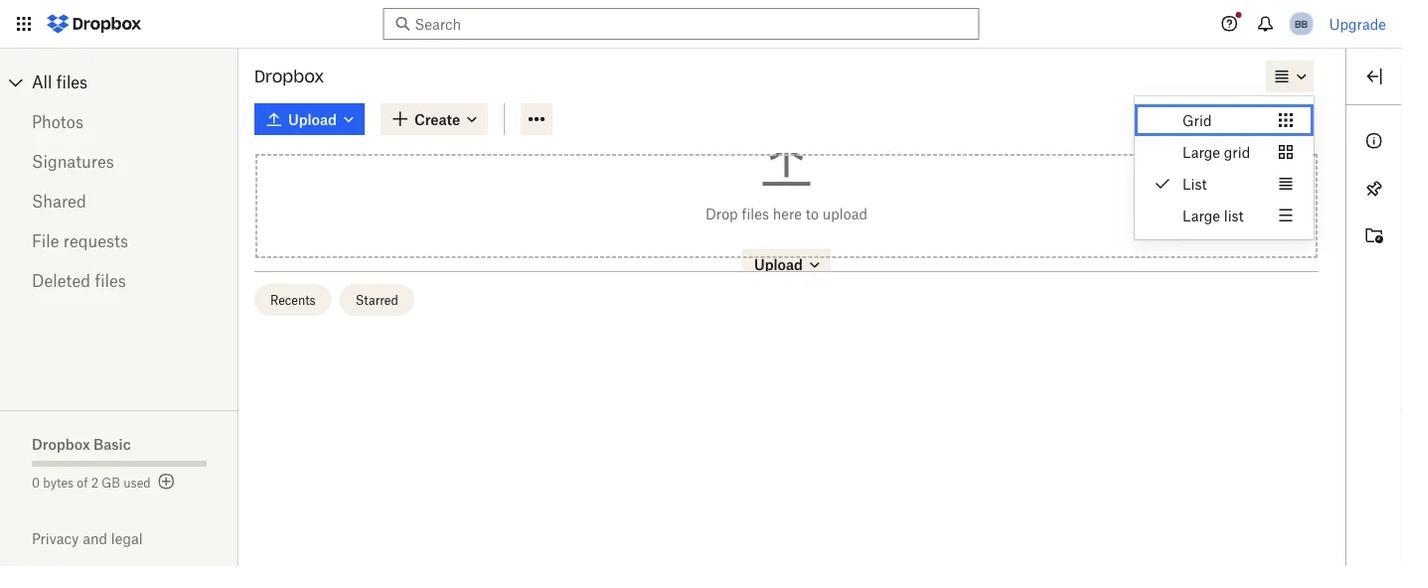 Task type: describe. For each thing, give the bounding box(es) containing it.
shared link
[[32, 182, 207, 222]]

open details pane image
[[1363, 65, 1387, 88]]

drop
[[706, 206, 738, 223]]

basic
[[93, 436, 131, 453]]

list radio item
[[1135, 168, 1314, 200]]

grid
[[1183, 112, 1212, 129]]

and
[[83, 531, 107, 548]]

dropbox logo - go to the homepage image
[[40, 8, 148, 40]]

file requests link
[[32, 222, 207, 261]]

large for large list
[[1183, 207, 1221, 224]]

here
[[773, 206, 802, 223]]

list
[[1224, 207, 1244, 224]]

photos link
[[32, 102, 207, 142]]

0
[[32, 476, 40, 491]]

recents
[[270, 293, 316, 307]]

recents button
[[254, 284, 332, 316]]

open information panel image
[[1363, 129, 1387, 153]]

upgrade link
[[1330, 15, 1387, 32]]

0 bytes of 2 gb used
[[32, 476, 151, 491]]

files for drop
[[742, 206, 769, 223]]

deleted files
[[32, 271, 126, 291]]

bytes
[[43, 476, 74, 491]]

upload
[[823, 206, 868, 223]]

get more space image
[[155, 470, 179, 494]]

privacy and legal link
[[32, 531, 239, 548]]

have
[[1239, 106, 1266, 121]]

upgrade
[[1330, 15, 1387, 32]]

files for deleted
[[95, 271, 126, 291]]

dropbox for dropbox basic
[[32, 436, 90, 453]]

privacy
[[32, 531, 79, 548]]

only you have access
[[1186, 106, 1307, 121]]

access
[[1269, 106, 1307, 121]]



Task type: locate. For each thing, give the bounding box(es) containing it.
large
[[1183, 144, 1221, 161], [1183, 207, 1221, 224]]

to
[[806, 206, 819, 223]]

2 large from the top
[[1183, 207, 1221, 224]]

grid radio item
[[1135, 104, 1314, 136]]

all files
[[32, 73, 88, 92]]

large list radio item
[[1135, 200, 1314, 232]]

used
[[123, 476, 151, 491]]

dropbox for dropbox
[[254, 66, 324, 86]]

only
[[1186, 106, 1213, 121]]

files left here
[[742, 206, 769, 223]]

all
[[32, 73, 52, 92]]

grid
[[1224, 144, 1251, 161]]

2 vertical spatial files
[[95, 271, 126, 291]]

large inside radio item
[[1183, 144, 1221, 161]]

files
[[56, 73, 88, 92], [742, 206, 769, 223], [95, 271, 126, 291]]

deleted
[[32, 271, 91, 291]]

files for all
[[56, 73, 88, 92]]

open activity image
[[1363, 225, 1387, 248]]

photos
[[32, 112, 83, 132]]

large list
[[1183, 207, 1244, 224]]

0 vertical spatial dropbox
[[254, 66, 324, 86]]

open pinned items image
[[1363, 177, 1387, 201]]

starred button
[[340, 284, 414, 316]]

global header element
[[0, 0, 1402, 49]]

all files link
[[32, 67, 239, 98]]

privacy and legal
[[32, 531, 143, 548]]

of
[[77, 476, 88, 491]]

1 vertical spatial files
[[742, 206, 769, 223]]

files down file requests link
[[95, 271, 126, 291]]

legal
[[111, 531, 143, 548]]

file requests
[[32, 232, 128, 251]]

0 horizontal spatial dropbox
[[32, 436, 90, 453]]

large inside radio item
[[1183, 207, 1221, 224]]

large for large grid
[[1183, 144, 1221, 161]]

requests
[[63, 232, 128, 251]]

dropbox
[[254, 66, 324, 86], [32, 436, 90, 453]]

starred
[[355, 293, 398, 307]]

file
[[32, 232, 59, 251]]

gb
[[102, 476, 120, 491]]

drop files here to upload
[[706, 206, 868, 223]]

list
[[1183, 175, 1207, 192]]

signatures link
[[32, 142, 207, 182]]

2
[[91, 476, 99, 491]]

1 vertical spatial dropbox
[[32, 436, 90, 453]]

1 large from the top
[[1183, 144, 1221, 161]]

deleted files link
[[32, 261, 207, 301]]

large grid radio item
[[1135, 136, 1314, 168]]

you
[[1216, 106, 1236, 121]]

large down list
[[1183, 207, 1221, 224]]

2 horizontal spatial files
[[742, 206, 769, 223]]

large down grid
[[1183, 144, 1221, 161]]

0 vertical spatial files
[[56, 73, 88, 92]]

dropbox basic
[[32, 436, 131, 453]]

large grid
[[1183, 144, 1251, 161]]

0 vertical spatial large
[[1183, 144, 1221, 161]]

0 horizontal spatial files
[[56, 73, 88, 92]]

signatures
[[32, 152, 114, 171]]

1 vertical spatial large
[[1183, 207, 1221, 224]]

files right the all
[[56, 73, 88, 92]]

1 horizontal spatial dropbox
[[254, 66, 324, 86]]

1 horizontal spatial files
[[95, 271, 126, 291]]

shared
[[32, 192, 86, 211]]



Task type: vqa. For each thing, say whether or not it's contained in the screenshot.
bottommost VIEW
no



